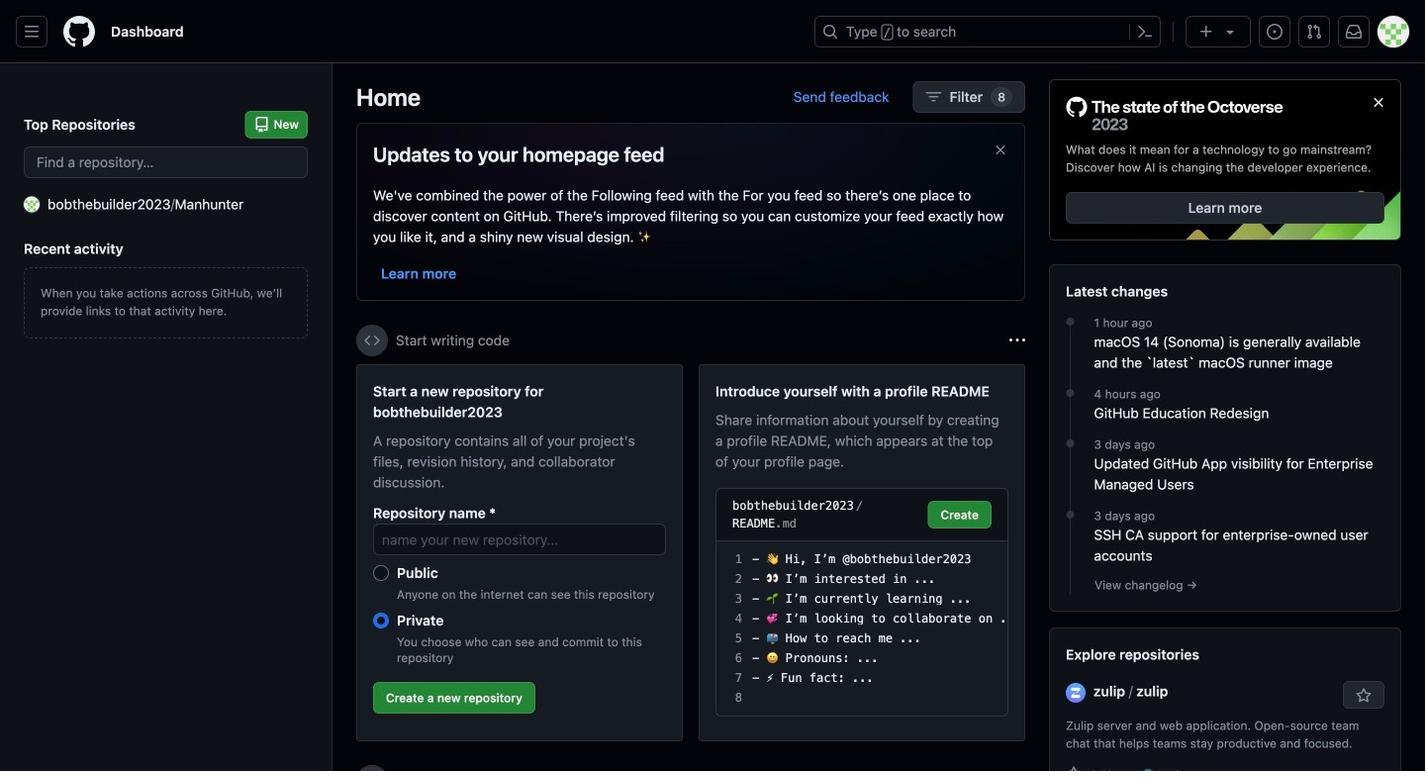 Task type: describe. For each thing, give the bounding box(es) containing it.
star image
[[1066, 766, 1082, 771]]

introduce yourself with a profile readme element
[[699, 364, 1025, 741]]

x image
[[993, 142, 1009, 158]]

3 dot fill image from the top
[[1063, 436, 1078, 451]]

github logo image
[[1066, 96, 1284, 133]]

code image
[[364, 333, 380, 348]]

why am i seeing this? image
[[1010, 333, 1025, 348]]

filter image
[[926, 89, 942, 105]]

triangle down image
[[1222, 24, 1238, 40]]

close image
[[1371, 95, 1387, 110]]

command palette image
[[1137, 24, 1153, 40]]

plus image
[[1199, 24, 1215, 40]]

none submit inside 'introduce yourself with a profile readme' element
[[928, 501, 992, 529]]

homepage image
[[63, 16, 95, 48]]



Task type: vqa. For each thing, say whether or not it's contained in the screenshot.
"Introduce yourself with a profile README" ELEMENT
yes



Task type: locate. For each thing, give the bounding box(es) containing it.
Find a repository… text field
[[24, 146, 308, 178]]

name your new repository... text field
[[373, 524, 666, 555]]

None radio
[[373, 565, 389, 581], [373, 613, 389, 629], [373, 565, 389, 581], [373, 613, 389, 629]]

Top Repositories search field
[[24, 146, 308, 178]]

dot fill image
[[1063, 314, 1078, 330], [1063, 385, 1078, 401], [1063, 436, 1078, 451], [1063, 507, 1078, 523]]

explore element
[[1049, 79, 1402, 771]]

explore repositories navigation
[[1049, 628, 1402, 771]]

start a new repository element
[[356, 364, 683, 741]]

None submit
[[928, 501, 992, 529]]

manhunter image
[[24, 196, 40, 212]]

2 dot fill image from the top
[[1063, 385, 1078, 401]]

4 dot fill image from the top
[[1063, 507, 1078, 523]]

1 dot fill image from the top
[[1063, 314, 1078, 330]]

@zulip profile image
[[1066, 683, 1086, 703]]

notifications image
[[1346, 24, 1362, 40]]

issue opened image
[[1267, 24, 1283, 40]]

git pull request image
[[1307, 24, 1322, 40]]

star this repository image
[[1356, 688, 1372, 704]]



